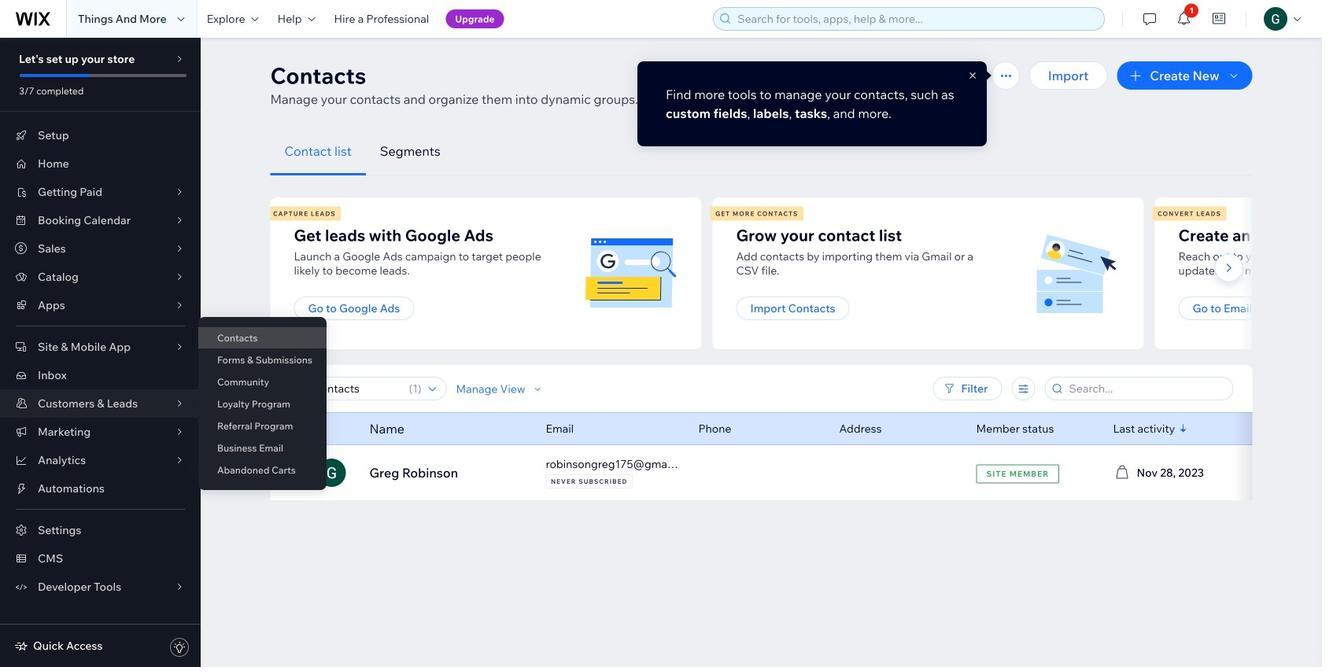 Task type: vqa. For each thing, say whether or not it's contained in the screenshot.
Updates's &
no



Task type: describe. For each thing, give the bounding box(es) containing it.
Search... field
[[1064, 378, 1228, 400]]



Task type: locate. For each thing, give the bounding box(es) containing it.
sidebar element
[[0, 38, 201, 667]]

tab list
[[270, 128, 1253, 176]]

greg robinson image
[[318, 459, 346, 487]]

Search for tools, apps, help & more... field
[[733, 8, 1100, 30]]

None checkbox
[[289, 419, 302, 438], [289, 464, 302, 482], [289, 419, 302, 438], [289, 464, 302, 482]]

list
[[268, 198, 1322, 349]]

Unsaved view field
[[295, 378, 404, 400]]



